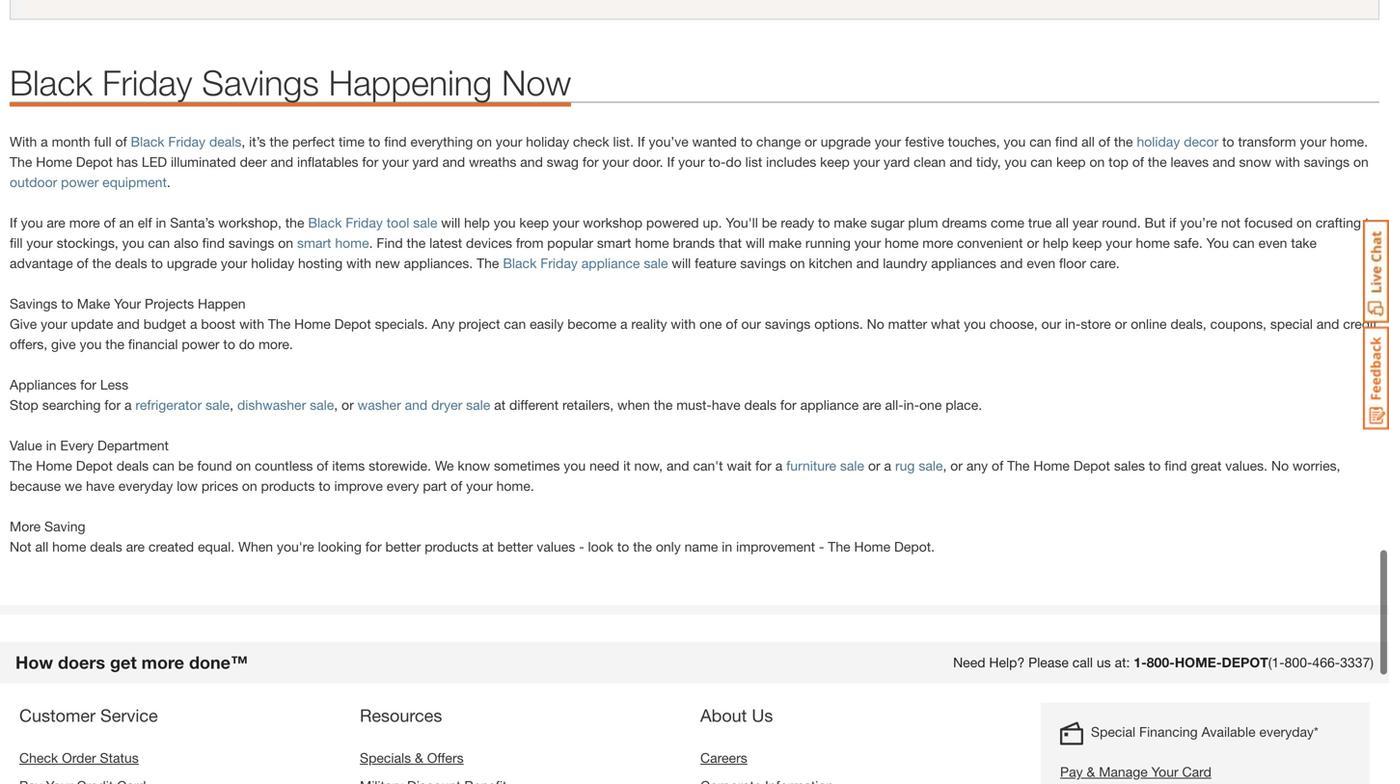Task type: vqa. For each thing, say whether or not it's contained in the screenshot.
'15'
no



Task type: describe. For each thing, give the bounding box(es) containing it.
your up the advantage
[[26, 235, 53, 251]]

matter
[[888, 316, 927, 332]]

boost
[[201, 316, 236, 332]]

or inside savings to make your projects happen give your update and budget a boost with the home depot specials. any project can easily become a reality with one of our savings options. no matter what you choose, our in-store or online deals, coupons, special and credit offers, give you the financial power to do more.
[[1115, 316, 1127, 332]]

2 - from the left
[[819, 539, 824, 555]]

with up more.
[[239, 316, 264, 332]]

you left need
[[564, 458, 586, 474]]

budget
[[144, 316, 186, 332]]

your left clean
[[854, 154, 880, 170]]

in- inside appliances for less stop searching for a refrigerator sale , dishwasher sale , or washer and dryer sale at different retailers, when the must-have deals for appliance are all-in-one place.
[[904, 397, 920, 413]]

led
[[142, 154, 167, 170]]

every
[[60, 438, 94, 454]]

advantage
[[10, 255, 73, 271]]

improvement
[[736, 539, 815, 555]]

to left make
[[61, 296, 73, 312]]

to right time on the left top
[[368, 134, 380, 150]]

if inside the to transform your home. the home depot has led illuminated deer and inflatables for your yard and wreaths and swag for your door. if your to-do list includes keep your yard clean and tidy, you can keep on top of the leaves and snow with savings on outdoor power equipment .
[[667, 154, 675, 170]]

to-
[[709, 154, 726, 170]]

to up the list
[[741, 134, 753, 150]]

round.
[[1102, 215, 1141, 231]]

financing
[[1140, 724, 1198, 740]]

specials
[[360, 750, 411, 766]]

now
[[502, 62, 571, 103]]

dishwasher sale link
[[237, 397, 334, 413]]

of inside . find the latest devices from popular smart home brands that will make running your home more convenient or help keep your home safe. you can even take advantage of the deals to upgrade your holiday hosting with new appliances. the
[[77, 255, 88, 271]]

also
[[174, 235, 199, 251]]

of left items
[[317, 458, 328, 474]]

, or any of the home depot sales to find great values. no worries, because we have everyday low prices on products to improve every part of your home.
[[10, 458, 1341, 494]]

of left an
[[104, 215, 115, 231]]

on up wreaths
[[477, 134, 492, 150]]

1 horizontal spatial holiday
[[526, 134, 569, 150]]

savings inside will help you keep your workshop powered up. you'll be ready to make sugar plum dreams come true all year round. but if you're not focused on crafting to fill your stockings, you can also find savings on
[[229, 235, 274, 251]]

you up the devices
[[494, 215, 516, 231]]

in inside more saving not all home deals are created equal. when you're looking for better products at better values - look to the only name in improvement - the home depot.
[[722, 539, 733, 555]]

sale right "furniture"
[[840, 458, 865, 474]]

& for specials
[[415, 750, 423, 766]]

on left kitchen
[[790, 255, 805, 271]]

more
[[10, 519, 41, 535]]

deals inside appliances for less stop searching for a refrigerator sale , dishwasher sale , or washer and dryer sale at different retailers, when the must-have deals for appliance are all-in-one place.
[[744, 397, 777, 413]]

must-
[[677, 397, 712, 413]]

and up financial
[[117, 316, 140, 332]]

list
[[745, 154, 762, 170]]

can inside the to transform your home. the home depot has led illuminated deer and inflatables for your yard and wreaths and swag for your door. if your to-do list includes keep your yard clean and tidy, you can keep on top of the leaves and snow with savings on outdoor power equipment .
[[1031, 154, 1053, 170]]

resources
[[360, 705, 442, 726]]

home up "laundry"
[[885, 235, 919, 251]]

specials & offers
[[360, 750, 464, 766]]

home inside more saving not all home deals are created equal. when you're looking for better products at better values - look to the only name in improvement - the home depot.
[[854, 539, 891, 555]]

home. inside , or any of the home depot sales to find great values. no worries, because we have everyday low prices on products to improve every part of your home.
[[496, 478, 534, 494]]

0 vertical spatial savings
[[202, 62, 319, 103]]

your down sugar at the top right
[[855, 235, 881, 251]]

sale right refrigerator
[[206, 397, 230, 413]]

even inside . find the latest devices from popular smart home brands that will make running your home more convenient or help keep your home safe. you can even take advantage of the deals to upgrade your holiday hosting with new appliances. the
[[1259, 235, 1288, 251]]

2 better from the left
[[498, 539, 533, 555]]

latest
[[430, 235, 462, 251]]

festive
[[905, 134, 944, 150]]

a left boost
[[190, 316, 197, 332]]

door.
[[633, 154, 663, 170]]

3337)
[[1340, 655, 1374, 671]]

different
[[509, 397, 559, 413]]

keep left top
[[1057, 154, 1086, 170]]

careers
[[701, 750, 748, 766]]

home down but
[[1136, 235, 1170, 251]]

get
[[110, 652, 137, 673]]

0 vertical spatial all
[[1082, 134, 1095, 150]]

you down the update at left
[[80, 336, 102, 352]]

more for done™
[[142, 652, 184, 673]]

be inside will help you keep your workshop powered up. you'll be ready to make sugar plum dreams come true all year round. but if you're not focused on crafting to fill your stockings, you can also find savings on
[[762, 215, 777, 231]]

look
[[588, 539, 614, 555]]

, left it's
[[242, 134, 245, 150]]

time
[[339, 134, 365, 150]]

the inside more saving not all home deals are created equal. when you're looking for better products at better values - look to the only name in improvement - the home depot.
[[828, 539, 851, 555]]

to transform your home. the home depot has led illuminated deer and inflatables for your yard and wreaths and swag for your door. if your to-do list includes keep your yard clean and tidy, you can keep on top of the leaves and snow with savings on outdoor power equipment .
[[10, 134, 1369, 190]]

laundry
[[883, 255, 928, 271]]

tool
[[387, 215, 409, 231]]

items
[[332, 458, 365, 474]]

find up year
[[1056, 134, 1078, 150]]

savings inside savings to make your projects happen give your update and budget a boost with the home depot specials. any project can easily become a reality with one of our savings options. no matter what you choose, our in-store or online deals, coupons, special and credit offers, give you the financial power to do more.
[[10, 296, 57, 312]]

keep right the includes
[[820, 154, 850, 170]]

your inside savings to make your projects happen give your update and budget a boost with the home depot specials. any project can easily become a reality with one of our savings options. no matter what you choose, our in-store or online deals, coupons, special and credit offers, give you the financial power to do more.
[[41, 316, 67, 332]]

a left "furniture"
[[776, 458, 783, 474]]

friday up illuminated
[[168, 134, 206, 150]]

can right touches,
[[1030, 134, 1052, 150]]

your down with a month full of black friday deals , it's the perfect time to find everything on your holiday check list. if you've wanted to change or upgrade your festive touches, you can find all of the holiday decor on the top of page
[[603, 154, 629, 170]]

home down powered
[[635, 235, 669, 251]]

your down "if you are more of an elf in santa's workshop, the black friday tool sale"
[[221, 255, 247, 271]]

your up 'tool'
[[382, 154, 409, 170]]

need
[[590, 458, 620, 474]]

customer service
[[19, 705, 158, 726]]

low
[[177, 478, 198, 494]]

the up the smart home link
[[285, 215, 304, 231]]

black up month
[[10, 62, 93, 103]]

2 horizontal spatial holiday
[[1137, 134, 1180, 150]]

you up the fill
[[21, 215, 43, 231]]

smart inside . find the latest devices from popular smart home brands that will make running your home more convenient or help keep your home safe. you can even take advantage of the deals to upgrade your holiday hosting with new appliances. the
[[597, 235, 631, 251]]

do inside savings to make your projects happen give your update and budget a boost with the home depot specials. any project can easily become a reality with one of our savings options. no matter what you choose, our in-store or online deals, coupons, special and credit offers, give you the financial power to do more.
[[239, 336, 255, 352]]

sales
[[1114, 458, 1145, 474]]

friday up black friday deals link
[[102, 62, 192, 103]]

us
[[1097, 655, 1111, 671]]

find right time on the left top
[[384, 134, 407, 150]]

improve
[[334, 478, 383, 494]]

you right what
[[964, 316, 986, 332]]

home-
[[1175, 655, 1222, 671]]

need
[[953, 655, 986, 671]]

with inside the to transform your home. the home depot has led illuminated deer and inflatables for your yard and wreaths and swag for your door. if your to-do list includes keep your yard clean and tidy, you can keep on top of the leaves and snow with savings on outdoor power equipment .
[[1275, 154, 1300, 170]]

smart home
[[297, 235, 369, 251]]

status
[[100, 750, 139, 766]]

for down less
[[104, 397, 121, 413]]

stop
[[10, 397, 38, 413]]

give
[[10, 316, 37, 332]]

the inside , or any of the home depot sales to find great values. no worries, because we have everyday low prices on products to improve every part of your home.
[[1007, 458, 1030, 474]]

appliances for less stop searching for a refrigerator sale , dishwasher sale , or washer and dryer sale at different retailers, when the must-have deals for appliance are all-in-one place.
[[10, 377, 986, 413]]

doers
[[58, 652, 105, 673]]

values.
[[1226, 458, 1268, 474]]

and down convenient
[[1000, 255, 1023, 271]]

for left less
[[80, 377, 96, 393]]

the inside more saving not all home deals are created equal. when you're looking for better products at better values - look to the only name in improvement - the home depot.
[[633, 539, 652, 555]]

power inside savings to make your projects happen give your update and budget a boost with the home depot specials. any project can easily become a reality with one of our savings options. no matter what you choose, our in-store or online deals, coupons, special and credit offers, give you the financial power to do more.
[[182, 336, 220, 352]]

can up everyday
[[153, 458, 175, 474]]

dryer
[[431, 397, 462, 413]]

now,
[[634, 458, 663, 474]]

your left festive
[[875, 134, 901, 150]]

more for of
[[69, 215, 100, 231]]

and right deer
[[271, 154, 293, 170]]

home up because
[[36, 458, 72, 474]]

your for card
[[1152, 764, 1179, 780]]

0 horizontal spatial are
[[47, 215, 65, 231]]

and right now, at the bottom
[[667, 458, 689, 474]]

all inside will help you keep your workshop powered up. you'll be ready to make sugar plum dreams come true all year round. but if you're not focused on crafting to fill your stockings, you can also find savings on
[[1056, 215, 1069, 231]]

on up the crafting
[[1354, 154, 1369, 170]]

change
[[757, 134, 801, 150]]

special
[[1271, 316, 1313, 332]]

brands
[[673, 235, 715, 251]]

your right transform
[[1300, 134, 1327, 150]]

help?
[[989, 655, 1025, 671]]

sale right dishwasher
[[310, 397, 334, 413]]

, inside , or any of the home depot sales to find great values. no worries, because we have everyday low prices on products to improve every part of your home.
[[943, 458, 947, 474]]

deals down department
[[116, 458, 149, 474]]

power inside the to transform your home. the home depot has led illuminated deer and inflatables for your yard and wreaths and swag for your door. if your to-do list includes keep your yard clean and tidy, you can keep on top of the leaves and snow with savings on outdoor power equipment .
[[61, 174, 99, 190]]

floor
[[1059, 255, 1086, 271]]

and down touches,
[[950, 154, 973, 170]]

and inside appliances for less stop searching for a refrigerator sale , dishwasher sale , or washer and dryer sale at different retailers, when the must-have deals for appliance are all-in-one place.
[[405, 397, 428, 413]]

black friday deals link
[[131, 134, 242, 150]]

make for sugar
[[834, 215, 867, 231]]

you right touches,
[[1004, 134, 1026, 150]]

all inside more saving not all home deals are created equal. when you're looking for better products at better values - look to the only name in improvement - the home depot.
[[35, 539, 48, 555]]

offers,
[[10, 336, 47, 352]]

, left washer
[[334, 397, 338, 413]]

found
[[197, 458, 232, 474]]

on down workshop,
[[278, 235, 293, 251]]

equal.
[[198, 539, 235, 555]]

appliances
[[10, 377, 76, 393]]

home inside , or any of the home depot sales to find great values. no worries, because we have everyday low prices on products to improve every part of your home.
[[1034, 458, 1070, 474]]

how
[[15, 652, 53, 673]]

decor
[[1184, 134, 1219, 150]]

do inside the to transform your home. the home depot has led illuminated deer and inflatables for your yard and wreaths and swag for your door. if your to-do list includes keep your yard clean and tidy, you can keep on top of the leaves and snow with savings on outdoor power equipment .
[[726, 154, 742, 170]]

about
[[701, 705, 747, 726]]

it
[[623, 458, 631, 474]]

2 vertical spatial if
[[10, 215, 17, 231]]

more.
[[259, 336, 293, 352]]

dreams
[[942, 215, 987, 231]]

black friday appliance sale will feature savings on kitchen and laundry appliances and even floor care.
[[503, 255, 1128, 271]]

special
[[1091, 724, 1136, 740]]

the down stockings,
[[92, 255, 111, 271]]

care.
[[1090, 255, 1120, 271]]

everything
[[411, 134, 473, 150]]

are inside more saving not all home deals are created equal. when you're looking for better products at better values - look to the only name in improvement - the home depot.
[[126, 539, 145, 555]]

1 our from the left
[[741, 316, 761, 332]]

of right full
[[115, 134, 127, 150]]

a left reality on the top left of page
[[620, 316, 628, 332]]

of right any
[[992, 458, 1004, 474]]

or left 'rug'
[[868, 458, 881, 474]]

deals up illuminated
[[209, 134, 242, 150]]

black up smart home
[[308, 215, 342, 231]]

store
[[1081, 316, 1111, 332]]

to right the crafting
[[1365, 215, 1377, 231]]

of inside savings to make your projects happen give your update and budget a boost with the home depot specials. any project can easily become a reality with one of our savings options. no matter what you choose, our in-store or online deals, coupons, special and credit offers, give you the financial power to do more.
[[726, 316, 738, 332]]

washer
[[358, 397, 401, 413]]

have inside , or any of the home depot sales to find great values. no worries, because we have everyday low prices on products to improve every part of your home.
[[86, 478, 115, 494]]

and down decor
[[1213, 154, 1236, 170]]

the inside appliances for less stop searching for a refrigerator sale , dishwasher sale , or washer and dryer sale at different retailers, when the must-have deals for appliance are all-in-one place.
[[654, 397, 673, 413]]

the right find
[[407, 235, 426, 251]]

keep inside . find the latest devices from popular smart home brands that will make running your home more convenient or help keep your home safe. you can even take advantage of the deals to upgrade your holiday hosting with new appliances. the
[[1073, 235, 1102, 251]]

no inside , or any of the home depot sales to find great values. no worries, because we have everyday low prices on products to improve every part of your home.
[[1272, 458, 1289, 474]]

. inside . find the latest devices from popular smart home brands that will make running your home more convenient or help keep your home safe. you can even take advantage of the deals to upgrade your holiday hosting with new appliances. the
[[369, 235, 373, 251]]

to left improve
[[319, 478, 331, 494]]

you inside the to transform your home. the home depot has led illuminated deer and inflatables for your yard and wreaths and swag for your door. if your to-do list includes keep your yard clean and tidy, you can keep on top of the leaves and snow with savings on outdoor power equipment .
[[1005, 154, 1027, 170]]

for inside more saving not all home deals are created equal. when you're looking for better products at better values - look to the only name in improvement - the home depot.
[[365, 539, 382, 555]]

your down round.
[[1106, 235, 1132, 251]]

find
[[377, 235, 403, 251]]

upgrade inside . find the latest devices from popular smart home brands that will make running your home more convenient or help keep your home safe. you can even take advantage of the deals to upgrade your holiday hosting with new appliances. the
[[167, 255, 217, 271]]

the up top
[[1114, 134, 1133, 150]]

and right kitchen
[[857, 255, 879, 271]]

will inside . find the latest devices from popular smart home brands that will make running your home more convenient or help keep your home safe. you can even take advantage of the deals to upgrade your holiday hosting with new appliances. the
[[746, 235, 765, 251]]

created
[[149, 539, 194, 555]]

products inside more saving not all home deals are created equal. when you're looking for better products at better values - look to the only name in improvement - the home depot.
[[425, 539, 479, 555]]

the inside the to transform your home. the home depot has led illuminated deer and inflatables for your yard and wreaths and swag for your door. if your to-do list includes keep your yard clean and tidy, you can keep on top of the leaves and snow with savings on outdoor power equipment .
[[1148, 154, 1167, 170]]

running
[[806, 235, 851, 251]]

tidy,
[[976, 154, 1001, 170]]

the right it's
[[270, 134, 289, 150]]

smart home link
[[297, 235, 369, 251]]

home inside savings to make your projects happen give your update and budget a boost with the home depot specials. any project can easily become a reality with one of our savings options. no matter what you choose, our in-store or online deals, coupons, special and credit offers, give you the financial power to do more.
[[294, 316, 331, 332]]

to up running
[[818, 215, 830, 231]]

1 horizontal spatial if
[[638, 134, 645, 150]]

will inside will help you keep your workshop powered up. you'll be ready to make sugar plum dreams come true all year round. but if you're not focused on crafting to fill your stockings, you can also find savings on
[[441, 215, 460, 231]]

one inside savings to make your projects happen give your update and budget a boost with the home depot specials. any project can easily become a reality with one of our savings options. no matter what you choose, our in-store or online deals, coupons, special and credit offers, give you the financial power to do more.
[[700, 316, 722, 332]]

come
[[991, 215, 1025, 231]]

your left to-
[[678, 154, 705, 170]]

to down boost
[[223, 336, 235, 352]]

with right reality on the top left of page
[[671, 316, 696, 332]]

choose,
[[990, 316, 1038, 332]]

black down the from
[[503, 255, 537, 271]]

rug
[[895, 458, 915, 474]]

0 horizontal spatial be
[[178, 458, 194, 474]]

to right 'sales'
[[1149, 458, 1161, 474]]

no inside savings to make your projects happen give your update and budget a boost with the home depot specials. any project can easily become a reality with one of our savings options. no matter what you choose, our in-store or online deals, coupons, special and credit offers, give you the financial power to do more.
[[867, 316, 885, 332]]

the inside savings to make your projects happen give your update and budget a boost with the home depot specials. any project can easily become a reality with one of our savings options. no matter what you choose, our in-store or online deals, coupons, special and credit offers, give you the financial power to do more.
[[268, 316, 291, 332]]

value in every department
[[10, 438, 173, 454]]

more saving not all home deals are created equal. when you're looking for better products at better values - look to the only name in improvement - the home depot.
[[10, 519, 939, 555]]

or up the includes
[[805, 134, 817, 150]]

on up take
[[1297, 215, 1312, 231]]

deals,
[[1171, 316, 1207, 332]]

at inside more saving not all home deals are created equal. when you're looking for better products at better values - look to the only name in improvement - the home depot.
[[482, 539, 494, 555]]

deals inside . find the latest devices from popular smart home brands that will make running your home more convenient or help keep your home safe. you can even take advantage of the deals to upgrade your holiday hosting with new appliances. the
[[115, 255, 147, 271]]

friday up find
[[346, 215, 383, 231]]

a right with
[[41, 134, 48, 150]]



Task type: locate. For each thing, give the bounding box(es) containing it.
1 horizontal spatial yard
[[884, 154, 910, 170]]

help inside . find the latest devices from popular smart home brands that will make running your home more convenient or help keep your home safe. you can even take advantage of the deals to upgrade your holiday hosting with new appliances. the
[[1043, 235, 1069, 251]]

0 vertical spatial products
[[261, 478, 315, 494]]

0 vertical spatial upgrade
[[821, 134, 871, 150]]

to inside more saving not all home deals are created equal. when you're looking for better products at better values - look to the only name in improvement - the home depot.
[[617, 539, 629, 555]]

sometimes
[[494, 458, 560, 474]]

black friday tool sale link
[[308, 215, 437, 231]]

for right wait
[[756, 458, 772, 474]]

the
[[270, 134, 289, 150], [1114, 134, 1133, 150], [1148, 154, 1167, 170], [285, 215, 304, 231], [407, 235, 426, 251], [92, 255, 111, 271], [105, 336, 124, 352], [654, 397, 673, 413], [633, 539, 652, 555]]

0 horizontal spatial better
[[385, 539, 421, 555]]

your up wreaths
[[496, 134, 522, 150]]

and left swag
[[520, 154, 543, 170]]

1 horizontal spatial are
[[126, 539, 145, 555]]

have inside appliances for less stop searching for a refrigerator sale , dishwasher sale , or washer and dryer sale at different retailers, when the must-have deals for appliance are all-in-one place.
[[712, 397, 741, 413]]

0 horizontal spatial one
[[700, 316, 722, 332]]

projects
[[145, 296, 194, 312]]

2 horizontal spatial in
[[722, 539, 733, 555]]

1 horizontal spatial power
[[182, 336, 220, 352]]

can't
[[693, 458, 723, 474]]

the down holiday decor link
[[1148, 154, 1167, 170]]

live chat image
[[1363, 220, 1389, 323]]

careers link
[[701, 750, 748, 766]]

if you are more of an elf in santa's workshop, the black friday tool sale
[[10, 215, 437, 231]]

1 horizontal spatial &
[[1087, 764, 1095, 780]]

holiday up 'leaves'
[[1137, 134, 1180, 150]]

savings up it's
[[202, 62, 319, 103]]

one inside appliances for less stop searching for a refrigerator sale , dishwasher sale , or washer and dryer sale at different retailers, when the must-have deals for appliance are all-in-one place.
[[920, 397, 942, 413]]

happen
[[198, 296, 246, 312]]

more inside . find the latest devices from popular smart home brands that will make running your home more convenient or help keep your home safe. you can even take advantage of the deals to upgrade your holiday hosting with new appliances. the
[[923, 235, 954, 251]]

0 horizontal spatial in
[[46, 438, 56, 454]]

full
[[94, 134, 112, 150]]

1 vertical spatial savings
[[10, 296, 57, 312]]

it's
[[249, 134, 266, 150]]

appliance up furniture sale link
[[800, 397, 859, 413]]

your up popular
[[553, 215, 579, 231]]

1 horizontal spatial our
[[1042, 316, 1061, 332]]

1 vertical spatial products
[[425, 539, 479, 555]]

you
[[1207, 235, 1229, 251]]

2 our from the left
[[1042, 316, 1061, 332]]

includes
[[766, 154, 817, 170]]

0 horizontal spatial home.
[[496, 478, 534, 494]]

of right part
[[451, 478, 462, 494]]

. down led
[[167, 174, 171, 190]]

snow
[[1239, 154, 1272, 170]]

1 vertical spatial all
[[1056, 215, 1069, 231]]

power down month
[[61, 174, 99, 190]]

savings inside savings to make your projects happen give your update and budget a boost with the home depot specials. any project can easily become a reality with one of our savings options. no matter what you choose, our in-store or online deals, coupons, special and credit offers, give you the financial power to do more.
[[765, 316, 811, 332]]

0 horizontal spatial smart
[[297, 235, 331, 251]]

to right look
[[617, 539, 629, 555]]

sale down powered
[[644, 255, 668, 271]]

or down true
[[1027, 235, 1039, 251]]

make for running
[[769, 235, 802, 251]]

find inside will help you keep your workshop powered up. you'll be ready to make sugar plum dreams come true all year round. but if you're not focused on crafting to fill your stockings, you can also find savings on
[[202, 235, 225, 251]]

sale
[[413, 215, 437, 231], [644, 255, 668, 271], [206, 397, 230, 413], [310, 397, 334, 413], [466, 397, 490, 413], [840, 458, 865, 474], [919, 458, 943, 474]]

can inside savings to make your projects happen give your update and budget a boost with the home depot specials. any project can easily become a reality with one of our savings options. no matter what you choose, our in-store or online deals, coupons, special and credit offers, give you the financial power to do more.
[[504, 316, 526, 332]]

-
[[579, 539, 584, 555], [819, 539, 824, 555]]

for down check on the left
[[583, 154, 599, 170]]

on inside , or any of the home depot sales to find great values. no worries, because we have everyday low prices on products to improve every part of your home.
[[242, 478, 257, 494]]

1 horizontal spatial no
[[1272, 458, 1289, 474]]

if right the list.
[[638, 134, 645, 150]]

1 vertical spatial help
[[1043, 235, 1069, 251]]

one
[[700, 316, 722, 332], [920, 397, 942, 413]]

1 horizontal spatial more
[[142, 652, 184, 673]]

savings up the crafting
[[1304, 154, 1350, 170]]

0 horizontal spatial &
[[415, 750, 423, 766]]

wanted
[[692, 134, 737, 150]]

to down elf
[[151, 255, 163, 271]]

0 horizontal spatial appliance
[[582, 255, 640, 271]]

deals inside more saving not all home deals are created equal. when you're looking for better products at better values - look to the only name in improvement - the home depot.
[[90, 539, 122, 555]]

or inside , or any of the home depot sales to find great values. no worries, because we have everyday low prices on products to improve every part of your home.
[[951, 458, 963, 474]]

santa's
[[170, 215, 215, 231]]

1 horizontal spatial even
[[1259, 235, 1288, 251]]

the down the update at left
[[105, 336, 124, 352]]

0 horizontal spatial products
[[261, 478, 315, 494]]

part
[[423, 478, 447, 494]]

1 vertical spatial be
[[178, 458, 194, 474]]

0 vertical spatial in-
[[1065, 316, 1081, 332]]

2 vertical spatial will
[[672, 255, 691, 271]]

0 horizontal spatial power
[[61, 174, 99, 190]]

0 vertical spatial .
[[167, 174, 171, 190]]

we
[[65, 478, 82, 494]]

of down feature
[[726, 316, 738, 332]]

0 horizontal spatial in-
[[904, 397, 920, 413]]

1 horizontal spatial .
[[369, 235, 373, 251]]

0 horizontal spatial help
[[464, 215, 490, 231]]

options.
[[815, 316, 863, 332]]

more right get in the bottom of the page
[[142, 652, 184, 673]]

be
[[762, 215, 777, 231], [178, 458, 194, 474]]

to inside the to transform your home. the home depot has led illuminated deer and inflatables for your yard and wreaths and swag for your door. if your to-do list includes keep your yard clean and tidy, you can keep on top of the leaves and snow with savings on outdoor power equipment .
[[1223, 134, 1235, 150]]

keep up the from
[[520, 215, 549, 231]]

you're
[[1180, 215, 1218, 231]]

at inside appliances for less stop searching for a refrigerator sale , dishwasher sale , or washer and dryer sale at different retailers, when the must-have deals for appliance are all-in-one place.
[[494, 397, 506, 413]]

1 horizontal spatial will
[[672, 255, 691, 271]]

0 vertical spatial power
[[61, 174, 99, 190]]

products inside , or any of the home depot sales to find great values. no worries, because we have everyday low prices on products to improve every part of your home.
[[261, 478, 315, 494]]

at left values
[[482, 539, 494, 555]]

0 vertical spatial be
[[762, 215, 777, 231]]

crafting
[[1316, 215, 1362, 231]]

0 horizontal spatial all
[[35, 539, 48, 555]]

1 horizontal spatial help
[[1043, 235, 1069, 251]]

can inside . find the latest devices from popular smart home brands that will make running your home more convenient or help keep your home safe. you can even take advantage of the deals to upgrade your holiday hosting with new appliances. the
[[1233, 235, 1255, 251]]

0 horizontal spatial have
[[86, 478, 115, 494]]

need help? please call us at: 1-800-home-depot (1-800-466-3337)
[[953, 655, 1374, 671]]

holiday inside . find the latest devices from popular smart home brands that will make running your home more convenient or help keep your home safe. you can even take advantage of the deals to upgrade your holiday hosting with new appliances. the
[[251, 255, 294, 271]]

& left offers
[[415, 750, 423, 766]]

2 horizontal spatial are
[[863, 397, 882, 413]]

. left find
[[369, 235, 373, 251]]

depot inside , or any of the home depot sales to find great values. no worries, because we have everyday low prices on products to improve every part of your home.
[[1074, 458, 1111, 474]]

be up the low on the bottom left of page
[[178, 458, 194, 474]]

home inside more saving not all home deals are created equal. when you're looking for better products at better values - look to the only name in improvement - the home depot.
[[52, 539, 86, 555]]

the down value
[[10, 458, 32, 474]]

saving
[[44, 519, 85, 535]]

the inside savings to make your projects happen give your update and budget a boost with the home depot specials. any project can easily become a reality with one of our savings options. no matter what you choose, our in-store or online deals, coupons, special and credit offers, give you the financial power to do more.
[[105, 336, 124, 352]]

0 vertical spatial your
[[114, 296, 141, 312]]

on right found
[[236, 458, 251, 474]]

, left dishwasher
[[230, 397, 234, 413]]

1 vertical spatial in
[[46, 438, 56, 454]]

& for pay
[[1087, 764, 1095, 780]]

refrigerator
[[135, 397, 202, 413]]

1 better from the left
[[385, 539, 421, 555]]

friday down popular
[[541, 255, 578, 271]]

make inside will help you keep your workshop powered up. you'll be ready to make sugar plum dreams come true all year round. but if you're not focused on crafting to fill your stockings, you can also find savings on
[[834, 215, 867, 231]]

customer
[[19, 705, 96, 726]]

0 vertical spatial in
[[156, 215, 166, 231]]

0 vertical spatial make
[[834, 215, 867, 231]]

rug sale link
[[895, 458, 943, 474]]

1 horizontal spatial make
[[834, 215, 867, 231]]

800- right depot
[[1285, 655, 1313, 671]]

1 vertical spatial appliance
[[800, 397, 859, 413]]

1 horizontal spatial one
[[920, 397, 942, 413]]

only
[[656, 539, 681, 555]]

1 vertical spatial one
[[920, 397, 942, 413]]

1 horizontal spatial better
[[498, 539, 533, 555]]

black up led
[[131, 134, 165, 150]]

holiday up swag
[[526, 134, 569, 150]]

wreaths
[[469, 154, 517, 170]]

find inside , or any of the home depot sales to find great values. no worries, because we have everyday low prices on products to improve every part of your home.
[[1165, 458, 1187, 474]]

keep inside will help you keep your workshop powered up. you'll be ready to make sugar plum dreams come true all year round. but if you're not focused on crafting to fill your stockings, you can also find savings on
[[520, 215, 549, 231]]

, left any
[[943, 458, 947, 474]]

0 horizontal spatial holiday
[[251, 255, 294, 271]]

make
[[834, 215, 867, 231], [769, 235, 802, 251]]

0 vertical spatial appliance
[[582, 255, 640, 271]]

powered
[[646, 215, 699, 231]]

with
[[1275, 154, 1300, 170], [346, 255, 371, 271], [239, 316, 264, 332], [671, 316, 696, 332]]

0 horizontal spatial if
[[10, 215, 17, 231]]

are inside appliances for less stop searching for a refrigerator sale , dishwasher sale , or washer and dryer sale at different retailers, when the must-have deals for appliance are all-in-one place.
[[863, 397, 882, 413]]

order
[[62, 750, 96, 766]]

1 horizontal spatial products
[[425, 539, 479, 555]]

can down elf
[[148, 235, 170, 251]]

searching
[[42, 397, 101, 413]]

1 vertical spatial power
[[182, 336, 220, 352]]

do
[[726, 154, 742, 170], [239, 336, 255, 352]]

depot left specials.
[[334, 316, 371, 332]]

with down transform
[[1275, 154, 1300, 170]]

has
[[116, 154, 138, 170]]

2 horizontal spatial all
[[1082, 134, 1095, 150]]

great
[[1191, 458, 1222, 474]]

will down "brands"
[[672, 255, 691, 271]]

for
[[362, 154, 378, 170], [583, 154, 599, 170], [80, 377, 96, 393], [104, 397, 121, 413], [780, 397, 797, 413], [756, 458, 772, 474], [365, 539, 382, 555]]

0 horizontal spatial upgrade
[[167, 255, 217, 271]]

1 horizontal spatial have
[[712, 397, 741, 413]]

or inside . find the latest devices from popular smart home brands that will make running your home more convenient or help keep your home safe. you can even take advantage of the deals to upgrade your holiday hosting with new appliances. the
[[1027, 235, 1039, 251]]

0 vertical spatial one
[[700, 316, 722, 332]]

sale right 'rug'
[[919, 458, 943, 474]]

do left the list
[[726, 154, 742, 170]]

1 horizontal spatial savings
[[202, 62, 319, 103]]

1 vertical spatial even
[[1027, 255, 1056, 271]]

1 vertical spatial your
[[1152, 764, 1179, 780]]

1 horizontal spatial smart
[[597, 235, 631, 251]]

your inside savings to make your projects happen give your update and budget a boost with the home depot specials. any project can easily become a reality with one of our savings options. no matter what you choose, our in-store or online deals, coupons, special and credit offers, give you the financial power to do more.
[[114, 296, 141, 312]]

check order status
[[19, 750, 139, 766]]

please
[[1029, 655, 1069, 671]]

0 horizontal spatial savings
[[10, 296, 57, 312]]

make down ready
[[769, 235, 802, 251]]

no
[[867, 316, 885, 332], [1272, 458, 1289, 474]]

if
[[1170, 215, 1177, 231]]

manage
[[1099, 764, 1148, 780]]

washer and dryer sale link
[[358, 397, 490, 413]]

or left any
[[951, 458, 963, 474]]

a inside appliances for less stop searching for a refrigerator sale , dishwasher sale , or washer and dryer sale at different retailers, when the must-have deals for appliance are all-in-one place.
[[124, 397, 132, 413]]

0 vertical spatial do
[[726, 154, 742, 170]]

1 vertical spatial will
[[746, 235, 765, 251]]

the inside . find the latest devices from popular smart home brands that will make running your home more convenient or help keep your home safe. you can even take advantage of the deals to upgrade your holiday hosting with new appliances. the
[[477, 255, 499, 271]]

2 horizontal spatial more
[[923, 235, 954, 251]]

wait
[[727, 458, 752, 474]]

your inside , or any of the home depot sales to find great values. no worries, because we have everyday low prices on products to improve every part of your home.
[[466, 478, 493, 494]]

sale right 'tool'
[[413, 215, 437, 231]]

more up stockings,
[[69, 215, 100, 231]]

in- inside savings to make your projects happen give your update and budget a boost with the home depot specials. any project can easily become a reality with one of our savings options. no matter what you choose, our in-store or online deals, coupons, special and credit offers, give you the financial power to do more.
[[1065, 316, 1081, 332]]

1 800- from the left
[[1147, 655, 1175, 671]]

make inside . find the latest devices from popular smart home brands that will make running your home more convenient or help keep your home safe. you can even take advantage of the deals to upgrade your holiday hosting with new appliances. the
[[769, 235, 802, 251]]

better down every on the bottom left of page
[[385, 539, 421, 555]]

of inside the to transform your home. the home depot has led illuminated deer and inflatables for your yard and wreaths and swag for your door. if your to-do list includes keep your yard clean and tidy, you can keep on top of the leaves and snow with savings on outdoor power equipment .
[[1133, 154, 1144, 170]]

- right improvement
[[819, 539, 824, 555]]

1 vertical spatial have
[[86, 478, 115, 494]]

at
[[494, 397, 506, 413], [482, 539, 494, 555]]

can inside will help you keep your workshop powered up. you'll be ready to make sugar plum dreams come true all year round. but if you're not focused on crafting to fill your stockings, you can also find savings on
[[148, 235, 170, 251]]

0 vertical spatial even
[[1259, 235, 1288, 251]]

appliance inside appliances for less stop searching for a refrigerator sale , dishwasher sale , or washer and dryer sale at different retailers, when the must-have deals for appliance are all-in-one place.
[[800, 397, 859, 413]]

know
[[458, 458, 490, 474]]

equipment
[[102, 174, 167, 190]]

in right value
[[46, 438, 56, 454]]

with left new
[[346, 255, 371, 271]]

are
[[47, 215, 65, 231], [863, 397, 882, 413], [126, 539, 145, 555]]

an
[[119, 215, 134, 231]]

check order status link
[[19, 750, 139, 766]]

or left washer
[[342, 397, 354, 413]]

depot inside savings to make your projects happen give your update and budget a boost with the home depot specials. any project can easily become a reality with one of our savings options. no matter what you choose, our in-store or online deals, coupons, special and credit offers, give you the financial power to do more.
[[334, 316, 371, 332]]

products down countless
[[261, 478, 315, 494]]

or inside appliances for less stop searching for a refrigerator sale , dishwasher sale , or washer and dryer sale at different retailers, when the must-have deals for appliance are all-in-one place.
[[342, 397, 354, 413]]

home right any
[[1034, 458, 1070, 474]]

- left look
[[579, 539, 584, 555]]

on right prices
[[242, 478, 257, 494]]

,
[[242, 134, 245, 150], [230, 397, 234, 413], [334, 397, 338, 413], [943, 458, 947, 474]]

name
[[685, 539, 718, 555]]

(1-
[[1269, 655, 1285, 671]]

check
[[19, 750, 58, 766]]

2 smart from the left
[[597, 235, 631, 251]]

0 horizontal spatial 800-
[[1147, 655, 1175, 671]]

are up stockings,
[[47, 215, 65, 231]]

depot
[[76, 154, 113, 170], [334, 316, 371, 332], [76, 458, 113, 474], [1074, 458, 1111, 474]]

upgrade down also
[[167, 255, 217, 271]]

. inside the to transform your home. the home depot has led illuminated deer and inflatables for your yard and wreaths and swag for your door. if your to-do list includes keep your yard clean and tidy, you can keep on top of the leaves and snow with savings on outdoor power equipment .
[[167, 174, 171, 190]]

0 vertical spatial have
[[712, 397, 741, 413]]

2 vertical spatial all
[[35, 539, 48, 555]]

1 horizontal spatial home.
[[1330, 134, 1368, 150]]

1 vertical spatial .
[[369, 235, 373, 251]]

holiday down workshop,
[[251, 255, 294, 271]]

home. down sometimes
[[496, 478, 534, 494]]

1 vertical spatial at
[[482, 539, 494, 555]]

any
[[432, 316, 455, 332]]

of up top
[[1099, 134, 1111, 150]]

and left credit
[[1317, 316, 1340, 332]]

home. up the crafting
[[1330, 134, 1368, 150]]

specials.
[[375, 316, 428, 332]]

all
[[1082, 134, 1095, 150], [1056, 215, 1069, 231], [35, 539, 48, 555]]

a left 'rug'
[[884, 458, 892, 474]]

workshop,
[[218, 215, 282, 231]]

6 month every day financing* on storewide purchases of $299 or more. learn more image
[[10, 0, 1380, 20]]

0 vertical spatial home.
[[1330, 134, 1368, 150]]

products
[[261, 478, 315, 494], [425, 539, 479, 555]]

2 800- from the left
[[1285, 655, 1313, 671]]

depot
[[1222, 655, 1269, 671]]

on left top
[[1090, 154, 1105, 170]]

sale right dryer
[[466, 397, 490, 413]]

home left 'depot.'
[[854, 539, 891, 555]]

can left easily
[[504, 316, 526, 332]]

0 horizontal spatial no
[[867, 316, 885, 332]]

1 horizontal spatial your
[[1152, 764, 1179, 780]]

the inside the to transform your home. the home depot has led illuminated deer and inflatables for your yard and wreaths and swag for your door. if your to-do list includes keep your yard clean and tidy, you can keep on top of the leaves and snow with savings on outdoor power equipment .
[[10, 154, 32, 170]]

find down "if you are more of an elf in santa's workshop, the black friday tool sale"
[[202, 235, 225, 251]]

0 vertical spatial more
[[69, 215, 100, 231]]

0 vertical spatial no
[[867, 316, 885, 332]]

1 vertical spatial home.
[[496, 478, 534, 494]]

help inside will help you keep your workshop powered up. you'll be ready to make sugar plum dreams come true all year round. but if you're not focused on crafting to fill your stockings, you can also find savings on
[[464, 215, 490, 231]]

feedback link image
[[1363, 326, 1389, 430]]

black friday savings happening now
[[10, 62, 571, 103]]

savings
[[1304, 154, 1350, 170], [229, 235, 274, 251], [740, 255, 786, 271], [765, 316, 811, 332]]

all up year
[[1082, 134, 1095, 150]]

0 horizontal spatial do
[[239, 336, 255, 352]]

in
[[156, 215, 166, 231], [46, 438, 56, 454], [722, 539, 733, 555]]

home inside the to transform your home. the home depot has led illuminated deer and inflatables for your yard and wreaths and swag for your door. if your to-do list includes keep your yard clean and tidy, you can keep on top of the leaves and snow with savings on outdoor power equipment .
[[36, 154, 72, 170]]

depot down value in every department
[[76, 458, 113, 474]]

online
[[1131, 316, 1167, 332]]

hosting
[[298, 255, 343, 271]]

1 vertical spatial upgrade
[[167, 255, 217, 271]]

your right make
[[114, 296, 141, 312]]

any
[[967, 458, 988, 474]]

0 vertical spatial at
[[494, 397, 506, 413]]

0 horizontal spatial your
[[114, 296, 141, 312]]

0 horizontal spatial will
[[441, 215, 460, 231]]

do left more.
[[239, 336, 255, 352]]

the down the devices
[[477, 255, 499, 271]]

special financing available everyday*
[[1091, 724, 1319, 740]]

2 yard from the left
[[884, 154, 910, 170]]

1 vertical spatial make
[[769, 235, 802, 251]]

home. inside the to transform your home. the home depot has led illuminated deer and inflatables for your yard and wreaths and swag for your door. if your to-do list includes keep your yard clean and tidy, you can keep on top of the leaves and snow with savings on outdoor power equipment .
[[1330, 134, 1368, 150]]

help down true
[[1043, 235, 1069, 251]]

home.
[[1330, 134, 1368, 150], [496, 478, 534, 494]]

be right you'll
[[762, 215, 777, 231]]

furniture
[[787, 458, 837, 474]]

no left the matter at right top
[[867, 316, 885, 332]]

yard
[[412, 154, 439, 170], [884, 154, 910, 170]]

and down everything
[[443, 154, 465, 170]]

are left all-
[[863, 397, 882, 413]]

1 yard from the left
[[412, 154, 439, 170]]

can right tidy,
[[1031, 154, 1053, 170]]

deals
[[209, 134, 242, 150], [115, 255, 147, 271], [744, 397, 777, 413], [116, 458, 149, 474], [90, 539, 122, 555]]

1 vertical spatial more
[[923, 235, 954, 251]]

offers
[[427, 750, 464, 766]]

at left different
[[494, 397, 506, 413]]

us
[[752, 705, 773, 726]]

0 vertical spatial help
[[464, 215, 490, 231]]

1 horizontal spatial all
[[1056, 215, 1069, 231]]

0 horizontal spatial more
[[69, 215, 100, 231]]

0 horizontal spatial make
[[769, 235, 802, 251]]

you're
[[277, 539, 314, 555]]

1 horizontal spatial in-
[[1065, 316, 1081, 332]]

appliances.
[[404, 255, 473, 271]]

savings inside the to transform your home. the home depot has led illuminated deer and inflatables for your yard and wreaths and swag for your door. if your to-do list includes keep your yard clean and tidy, you can keep on top of the leaves and snow with savings on outdoor power equipment .
[[1304, 154, 1350, 170]]

1 horizontal spatial at
[[494, 397, 506, 413]]

for up "furniture"
[[780, 397, 797, 413]]

your up 'give'
[[41, 316, 67, 332]]

466-
[[1313, 655, 1340, 671]]

we
[[435, 458, 454, 474]]

to inside . find the latest devices from popular smart home brands that will make running your home more convenient or help keep your home safe. you can even take advantage of the deals to upgrade your holiday hosting with new appliances. the
[[151, 255, 163, 271]]

1 horizontal spatial upgrade
[[821, 134, 871, 150]]

1 horizontal spatial in
[[156, 215, 166, 231]]

a
[[41, 134, 48, 150], [190, 316, 197, 332], [620, 316, 628, 332], [124, 397, 132, 413], [776, 458, 783, 474], [884, 458, 892, 474]]

your for projects
[[114, 296, 141, 312]]

value
[[10, 438, 42, 454]]

our down that
[[741, 316, 761, 332]]

depot inside the to transform your home. the home depot has led illuminated deer and inflatables for your yard and wreaths and swag for your door. if your to-do list includes keep your yard clean and tidy, you can keep on top of the leaves and snow with savings on outdoor power equipment .
[[76, 154, 113, 170]]

savings left options.
[[765, 316, 811, 332]]

1 - from the left
[[579, 539, 584, 555]]

savings down that
[[740, 255, 786, 271]]

for down time on the left top
[[362, 154, 378, 170]]

with inside . find the latest devices from popular smart home brands that will make running your home more convenient or help keep your home safe. you can even take advantage of the deals to upgrade your holiday hosting with new appliances. the
[[346, 255, 371, 271]]

ready
[[781, 215, 815, 231]]

swag
[[547, 154, 579, 170]]

storewide.
[[369, 458, 431, 474]]

1 horizontal spatial 800-
[[1285, 655, 1313, 671]]

make up running
[[834, 215, 867, 231]]

1 smart from the left
[[297, 235, 331, 251]]



